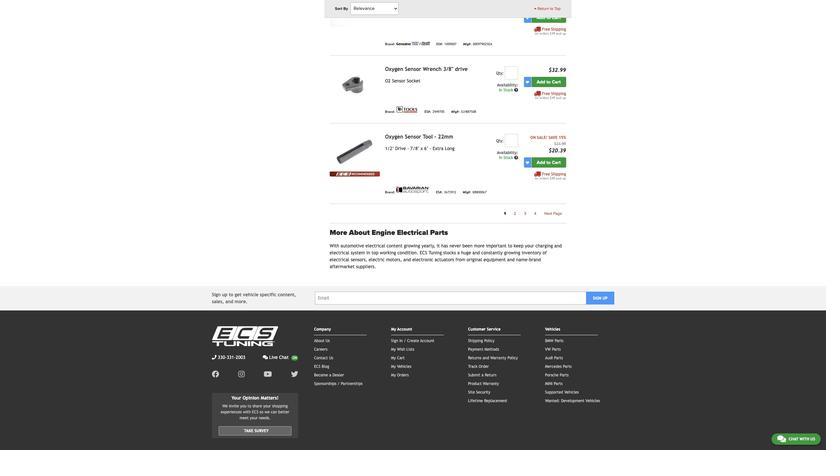 Task type: locate. For each thing, give the bounding box(es) containing it.
warranty
[[491, 356, 507, 360], [483, 381, 499, 386]]

1 brand: from the top
[[385, 42, 395, 46]]

electrical
[[366, 243, 385, 248], [330, 250, 350, 255], [330, 257, 350, 262]]

1 vertical spatial free shipping on orders $49 and up
[[535, 91, 567, 100]]

stock left question circle icon
[[504, 88, 513, 92]]

for
[[397, 1, 403, 6], [393, 8, 399, 13]]

1 add from the top
[[537, 15, 546, 21]]

name-
[[517, 257, 530, 262]]

2 add from the top
[[537, 79, 546, 85]]

brand: left genuine volkswagen audi - corporate logo
[[385, 42, 395, 46]]

and right charging
[[555, 243, 562, 248]]

2 vertical spatial add to wish list image
[[526, 161, 530, 164]]

es#: for wrench
[[425, 110, 432, 114]]

comments image
[[263, 355, 268, 360]]

1 horizontal spatial /
[[404, 338, 406, 343]]

warranty down methods
[[491, 356, 507, 360]]

1 horizontal spatial account
[[420, 338, 435, 343]]

parts right bmw
[[555, 338, 564, 343]]

2 oxygen from the top
[[385, 134, 404, 140]]

2 $49 from the top
[[550, 96, 556, 100]]

availability: for on sale!                         save 15%
[[497, 151, 519, 155]]

brand: for oxygen sensor tool - 22mm
[[385, 190, 395, 194]]

2 vertical spatial on
[[535, 177, 539, 180]]

sign inside button
[[593, 296, 602, 300]]

1 vertical spatial account
[[420, 338, 435, 343]]

wanted: development vehicles link
[[546, 399, 601, 403]]

0 vertical spatial free shipping on orders $49 and up
[[535, 27, 567, 35]]

es#: left 1009007
[[437, 42, 443, 46]]

2 vertical spatial mfg#:
[[463, 190, 472, 194]]

0 horizontal spatial growing
[[404, 243, 420, 248]]

a up 0.5mm
[[404, 1, 407, 6]]

1 vertical spatial stock
[[504, 156, 513, 160]]

electrical up aftermarket
[[330, 257, 350, 262]]

2 free shipping on orders $49 and up from the top
[[535, 91, 567, 100]]

to inside we invite you to share your shopping experiences with ecs so we can better meet your needs.
[[248, 404, 252, 409]]

1 horizontal spatial -
[[430, 146, 432, 151]]

3 free shipping on orders $49 and up from the top
[[535, 172, 567, 180]]

2 my from the top
[[391, 347, 396, 352]]

brand: left schley - corporate logo on the top
[[385, 110, 395, 114]]

about up automotive
[[349, 228, 370, 237]]

account up sign in / create account
[[398, 327, 412, 332]]

1 stock from the top
[[504, 88, 513, 92]]

my for my orders
[[391, 373, 396, 377]]

0 horizontal spatial about
[[314, 338, 325, 343]]

2 horizontal spatial sign
[[593, 296, 602, 300]]

/
[[404, 338, 406, 343], [338, 381, 340, 386]]

2 vertical spatial $49
[[550, 177, 556, 180]]

mfg#: left 000979025ea
[[463, 42, 472, 46]]

2 horizontal spatial your
[[525, 243, 535, 248]]

policy
[[485, 338, 495, 343], [508, 356, 518, 360]]

stock left question circle image
[[504, 156, 513, 160]]

es#1009007 - 000979025ea - repair wire - priced each - used for a quality wire repair. 1.5mm lug for 0.5mm wires - genuine volkswagen audi - audi volkswagen image
[[330, 0, 380, 27]]

es#: 2949705
[[425, 110, 445, 114]]

oxygen for oxygen sensor wrench 3/8" drive
[[385, 66, 404, 72]]

1 vertical spatial mfg#:
[[452, 110, 460, 114]]

parts down mercedes parts
[[560, 373, 569, 377]]

orders for $32.99
[[540, 96, 549, 100]]

2 add to cart button from the top
[[532, 77, 567, 87]]

brand: left bav auto tools - corporate logo
[[385, 190, 395, 194]]

vehicles up wanted: development vehicles link
[[565, 390, 579, 395]]

a
[[404, 1, 407, 6], [458, 250, 460, 255], [329, 373, 332, 377], [482, 373, 484, 377]]

free shipping on orders $49 and up down return to top
[[535, 27, 567, 35]]

payment methods link
[[468, 347, 500, 352]]

- left "7/8""
[[408, 146, 409, 151]]

0 horizontal spatial ecs
[[252, 410, 259, 415]]

2 vertical spatial sensor
[[405, 134, 422, 140]]

bmw parts link
[[546, 338, 564, 343]]

ecs tuning image
[[212, 326, 278, 346]]

1 horizontal spatial chat
[[789, 437, 799, 442]]

1 vertical spatial in
[[499, 156, 503, 160]]

ecs up "electronic"
[[420, 250, 428, 255]]

orders down return to top link
[[540, 32, 549, 35]]

keep
[[514, 243, 524, 248]]

1 vertical spatial growing
[[505, 250, 521, 255]]

my for my cart
[[391, 356, 396, 360]]

1 vertical spatial warranty
[[483, 381, 499, 386]]

ecs left blog
[[314, 364, 321, 369]]

orders for $47.99
[[540, 32, 549, 35]]

experiences
[[221, 410, 242, 415]]

about up careers on the bottom left of the page
[[314, 338, 325, 343]]

your right meet
[[250, 416, 258, 421]]

0 vertical spatial ecs
[[420, 250, 428, 255]]

2 vertical spatial add to cart button
[[532, 157, 567, 168]]

0 horizontal spatial /
[[338, 381, 340, 386]]

1 my from the top
[[391, 327, 396, 332]]

sign inside the sign up to get vehicle specific content, sales, and more.
[[212, 292, 221, 297]]

in for $32.99
[[499, 88, 503, 92]]

vehicle
[[243, 292, 259, 297]]

1 vertical spatial ecs
[[314, 364, 321, 369]]

3 brand: from the top
[[385, 190, 395, 194]]

electrical
[[397, 228, 429, 237]]

sign up
[[593, 296, 608, 300]]

lifetime replacement link
[[468, 399, 508, 403]]

electrical up top
[[366, 243, 385, 248]]

free shipping on orders $49 and up down $32.99
[[535, 91, 567, 100]]

0 vertical spatial your
[[525, 243, 535, 248]]

0 vertical spatial availability:
[[497, 83, 519, 88]]

mfg#: for drive
[[452, 110, 460, 114]]

better
[[278, 410, 290, 415]]

mfg#: left sly88750b
[[452, 110, 460, 114]]

free
[[542, 27, 550, 32], [542, 91, 550, 96], [542, 172, 550, 177]]

to left the top
[[550, 6, 554, 11]]

2 vertical spatial brand:
[[385, 190, 395, 194]]

0 vertical spatial $49
[[550, 32, 556, 35]]

0 horizontal spatial chat
[[279, 355, 289, 360]]

my for my vehicles
[[391, 364, 396, 369]]

on sale!                         save 15% $23.99 $20.39
[[531, 135, 567, 154]]

1 horizontal spatial return
[[538, 6, 549, 11]]

1 vertical spatial availability:
[[497, 151, 519, 155]]

2 add to cart from the top
[[537, 79, 561, 85]]

to inside with automotive electrical content growing yearly, it has never been more important to keep your charging and electrical system in top working condition. ecs tuning stocks a huge and constantly growing inventory of electrical sensors, electric motors, and electronic actuators from original equipment and name-brand aftermarket suppliers.
[[508, 243, 513, 248]]

development
[[562, 399, 585, 403]]

account
[[398, 327, 412, 332], [420, 338, 435, 343]]

$49 down $32.99
[[550, 96, 556, 100]]

parts down "porsche parts" link
[[554, 381, 563, 386]]

chat right live
[[279, 355, 289, 360]]

us for contact us
[[329, 356, 334, 360]]

instagram logo image
[[238, 370, 245, 378]]

free shipping on orders $49 and up down $20.39
[[535, 172, 567, 180]]

$20.39
[[549, 148, 567, 154]]

with inside we invite you to share your shopping experiences with ecs so we can better meet your needs.
[[243, 410, 251, 415]]

supported
[[546, 390, 564, 395]]

comments image
[[778, 435, 787, 443]]

None number field
[[505, 0, 519, 2], [505, 66, 519, 80], [505, 134, 519, 147], [505, 0, 519, 2], [505, 66, 519, 80], [505, 134, 519, 147]]

us up careers link
[[326, 338, 330, 343]]

5 my from the top
[[391, 373, 396, 377]]

twitter logo image
[[291, 370, 298, 378]]

3 my from the top
[[391, 356, 396, 360]]

suppliers.
[[356, 264, 376, 269]]

0 vertical spatial account
[[398, 327, 412, 332]]

0 vertical spatial add to cart
[[537, 15, 561, 21]]

ecs
[[420, 250, 428, 255], [314, 364, 321, 369], [252, 410, 259, 415]]

1 vertical spatial brand:
[[385, 110, 395, 114]]

electric
[[369, 257, 385, 262]]

product warranty link
[[468, 381, 499, 386]]

more
[[474, 243, 485, 248]]

porsche parts link
[[546, 373, 569, 377]]

1 vertical spatial electrical
[[330, 250, 350, 255]]

2 vertical spatial us
[[811, 437, 816, 442]]

1 availability: from the top
[[497, 83, 519, 88]]

mfg#:
[[463, 42, 472, 46], [452, 110, 460, 114], [463, 190, 472, 194]]

cart
[[552, 15, 561, 21], [552, 79, 561, 85], [552, 160, 561, 165], [397, 356, 405, 360]]

wish
[[397, 347, 406, 352]]

drive
[[455, 66, 468, 72]]

o2 sensor socket
[[385, 78, 421, 84]]

1/2" drive - 7/8" x 6" - extra long
[[385, 146, 455, 151]]

1 add to wish list image from the top
[[526, 16, 530, 19]]

1 orders from the top
[[540, 32, 549, 35]]

free down $32.99
[[542, 91, 550, 96]]

on
[[535, 32, 539, 35], [535, 96, 539, 100], [535, 177, 539, 180]]

1 add to cart from the top
[[537, 15, 561, 21]]

3/8"
[[444, 66, 454, 72]]

add to cart down $32.99
[[537, 79, 561, 85]]

1 on from the top
[[535, 32, 539, 35]]

2 vertical spatial add
[[537, 160, 546, 165]]

ecs inside with automotive electrical content growing yearly, it has never been more important to keep your charging and electrical system in top working condition. ecs tuning stocks a huge and constantly growing inventory of electrical sensors, electric motors, and electronic actuators from original equipment and name-brand aftermarket suppliers.
[[420, 250, 428, 255]]

sensor up the socket
[[405, 66, 422, 72]]

with
[[330, 243, 339, 248]]

0 vertical spatial add
[[537, 15, 546, 21]]

on for $47.99
[[535, 32, 539, 35]]

1 vertical spatial on
[[535, 96, 539, 100]]

free shipping on orders $49 and up for $47.99
[[535, 27, 567, 35]]

0 vertical spatial stock
[[504, 88, 513, 92]]

2 in stock from the top
[[499, 156, 515, 160]]

and left name-
[[508, 257, 515, 262]]

us
[[326, 338, 330, 343], [329, 356, 334, 360], [811, 437, 816, 442]]

equipment
[[484, 257, 506, 262]]

1 free shipping on orders $49 and up from the top
[[535, 27, 567, 35]]

0 vertical spatial chat
[[279, 355, 289, 360]]

0 vertical spatial in stock
[[499, 88, 515, 92]]

shipping down $32.99
[[552, 91, 567, 96]]

shipping
[[552, 27, 567, 32], [552, 91, 567, 96], [552, 172, 567, 177], [468, 338, 483, 343]]

parts up "porsche parts" link
[[563, 364, 572, 369]]

with up meet
[[243, 410, 251, 415]]

0 vertical spatial about
[[349, 228, 370, 237]]

for right lug at the top of page
[[393, 8, 399, 13]]

oxygen up 1/2"
[[385, 134, 404, 140]]

2 orders from the top
[[540, 96, 549, 100]]

1 vertical spatial es#:
[[425, 110, 432, 114]]

1 vertical spatial return
[[485, 373, 497, 377]]

add for $32.99
[[537, 79, 546, 85]]

wires
[[416, 8, 427, 13]]

about us
[[314, 338, 330, 343]]

my left orders
[[391, 373, 396, 377]]

add to cart down return to top
[[537, 15, 561, 21]]

2 availability: from the top
[[497, 151, 519, 155]]

2 vertical spatial ecs
[[252, 410, 259, 415]]

in up wish on the left
[[400, 338, 403, 343]]

return
[[538, 6, 549, 11], [485, 373, 497, 377]]

vw
[[546, 347, 551, 352]]

my orders link
[[391, 373, 409, 377]]

never
[[450, 243, 461, 248]]

0 vertical spatial in
[[499, 88, 503, 92]]

oxygen up o2
[[385, 66, 404, 72]]

return right 'caret up' image
[[538, 6, 549, 11]]

parts up mercedes parts
[[555, 356, 563, 360]]

shipping up payment
[[468, 338, 483, 343]]

sign
[[212, 292, 221, 297], [593, 296, 602, 300], [391, 338, 399, 343]]

stock
[[504, 88, 513, 92], [504, 156, 513, 160]]

0 horizontal spatial sign
[[212, 292, 221, 297]]

my wish lists link
[[391, 347, 415, 352]]

to right you
[[248, 404, 252, 409]]

2 horizontal spatial -
[[435, 134, 437, 140]]

your
[[232, 395, 241, 401]]

oxygen sensor wrench 3/8" drive
[[385, 66, 468, 72]]

to left get
[[229, 292, 233, 297]]

2 qty: from the top
[[497, 139, 504, 143]]

es#: left the '2949705'
[[425, 110, 432, 114]]

question circle image
[[515, 88, 519, 92]]

parts for porsche parts
[[560, 373, 569, 377]]

0 vertical spatial us
[[326, 338, 330, 343]]

orders down $32.99
[[540, 96, 549, 100]]

2 on from the top
[[535, 96, 539, 100]]

0 horizontal spatial -
[[408, 146, 409, 151]]

sales,
[[212, 299, 224, 304]]

2 free from the top
[[542, 91, 550, 96]]

0 vertical spatial brand:
[[385, 42, 395, 46]]

0 vertical spatial add to wish list image
[[526, 16, 530, 19]]

add to cart button down $32.99
[[532, 77, 567, 87]]

0 vertical spatial orders
[[540, 32, 549, 35]]

free for $47.99
[[542, 27, 550, 32]]

0 vertical spatial on
[[535, 32, 539, 35]]

1 vertical spatial /
[[338, 381, 340, 386]]

1 vertical spatial add to cart
[[537, 79, 561, 85]]

1 vertical spatial $49
[[550, 96, 556, 100]]

oxygen
[[385, 66, 404, 72], [385, 134, 404, 140]]

3 $49 from the top
[[550, 177, 556, 180]]

0 vertical spatial oxygen
[[385, 66, 404, 72]]

in left question circle icon
[[499, 88, 503, 92]]

1 horizontal spatial sign
[[391, 338, 399, 343]]

audi parts link
[[546, 356, 563, 360]]

free down $20.39
[[542, 172, 550, 177]]

schley - corporate logo image
[[397, 106, 418, 113]]

tool
[[423, 134, 433, 140]]

top
[[555, 6, 561, 11]]

1 vertical spatial your
[[263, 404, 271, 409]]

1 qty: from the top
[[497, 71, 504, 76]]

returns
[[468, 356, 482, 360]]

free down return to top link
[[542, 27, 550, 32]]

bav auto tools - corporate logo image
[[397, 187, 430, 193]]

vehicles up orders
[[397, 364, 412, 369]]

1 vertical spatial free
[[542, 91, 550, 96]]

1 add to cart button from the top
[[532, 13, 567, 23]]

warranty up security
[[483, 381, 499, 386]]

$49 down return to top
[[550, 32, 556, 35]]

1 horizontal spatial policy
[[508, 356, 518, 360]]

your up inventory
[[525, 243, 535, 248]]

0 vertical spatial add to cart button
[[532, 13, 567, 23]]

0 vertical spatial electrical
[[366, 243, 385, 248]]

to inside the sign up to get vehicle specific content, sales, and more.
[[229, 292, 233, 297]]

1 vertical spatial qty:
[[497, 139, 504, 143]]

0 vertical spatial free
[[542, 27, 550, 32]]

availability: up question circle image
[[497, 151, 519, 155]]

1 vertical spatial add to cart button
[[532, 77, 567, 87]]

lug
[[385, 8, 392, 13]]

parts for audi parts
[[555, 356, 563, 360]]

long
[[445, 146, 455, 151]]

1 vertical spatial sensor
[[392, 78, 406, 84]]

2 vertical spatial electrical
[[330, 257, 350, 262]]

-
[[435, 134, 437, 140], [408, 146, 409, 151], [430, 146, 432, 151]]

brand
[[530, 257, 541, 262]]

up inside button
[[603, 296, 608, 300]]

- right tool
[[435, 134, 437, 140]]

product
[[468, 381, 482, 386]]

brand: for oxygen sensor wrench 3/8" drive
[[385, 110, 395, 114]]

1 vertical spatial us
[[329, 356, 334, 360]]

add to cart down $20.39
[[537, 160, 561, 165]]

been
[[463, 243, 473, 248]]

oxygen for oxygen sensor tool - 22mm
[[385, 134, 404, 140]]

0 vertical spatial with
[[243, 410, 251, 415]]

1 $49 from the top
[[550, 32, 556, 35]]

sensor for socket
[[392, 78, 406, 84]]

2 stock from the top
[[504, 156, 513, 160]]

$49 for $32.99
[[550, 96, 556, 100]]

1 vertical spatial add to wish list image
[[526, 80, 530, 84]]

1 in stock from the top
[[499, 88, 515, 92]]

1/2"
[[385, 146, 394, 151]]

with automotive electrical content growing yearly, it has never been more important to keep your charging and electrical system in top working condition. ecs tuning stocks a huge and constantly growing inventory of electrical sensors, electric motors, and electronic actuators from original equipment and name-brand aftermarket suppliers.
[[330, 243, 562, 269]]

return to top
[[537, 6, 561, 11]]

1 oxygen from the top
[[385, 66, 404, 72]]

audi parts
[[546, 356, 563, 360]]

es#: 3673912
[[436, 190, 457, 194]]

1 vertical spatial orders
[[540, 96, 549, 100]]

2 vertical spatial free shipping on orders $49 and up
[[535, 172, 567, 180]]

1 free from the top
[[542, 27, 550, 32]]

chat inside chat with us link
[[789, 437, 799, 442]]

return down order
[[485, 373, 497, 377]]

my up my wish lists link
[[391, 327, 396, 332]]

sign in / create account link
[[391, 338, 435, 343]]

add to wish list image for $32.99
[[526, 80, 530, 84]]

content,
[[278, 292, 296, 297]]

my cart
[[391, 356, 405, 360]]

4 my from the top
[[391, 364, 396, 369]]

2 vertical spatial orders
[[540, 177, 549, 180]]

es#2949705 - sly88750b - oxygen sensor wrench 3/8" drive - o2 sensor socket - schley - audi volkswagen mercedes benz mini image
[[330, 66, 380, 104]]

take survey button
[[219, 426, 292, 436]]

add to cart button for $32.99
[[532, 77, 567, 87]]

and right the 'sales,'
[[226, 299, 233, 304]]

chat right comments icon
[[789, 437, 799, 442]]

/ down dealer
[[338, 381, 340, 386]]

0 horizontal spatial policy
[[485, 338, 495, 343]]

- right 6"
[[430, 146, 432, 151]]

quality
[[408, 1, 422, 6]]

used
[[385, 1, 395, 6]]

parts right the vw
[[552, 347, 561, 352]]

mfg#: left the b8800067
[[463, 190, 472, 194]]

1 vertical spatial in stock
[[499, 156, 515, 160]]

cart down wish on the left
[[397, 356, 405, 360]]

add to wish list image
[[526, 16, 530, 19], [526, 80, 530, 84], [526, 161, 530, 164]]

my left wish on the left
[[391, 347, 396, 352]]

wanted: development vehicles
[[546, 399, 601, 403]]

2 add to wish list image from the top
[[526, 80, 530, 84]]

add to cart button down $20.39
[[532, 157, 567, 168]]

2 brand: from the top
[[385, 110, 395, 114]]

es#: left 3673912
[[436, 190, 443, 194]]

become a dealer link
[[314, 373, 344, 377]]

electrical down the with
[[330, 250, 350, 255]]

my
[[391, 327, 396, 332], [391, 347, 396, 352], [391, 356, 396, 360], [391, 364, 396, 369], [391, 373, 396, 377]]

growing up condition.
[[404, 243, 420, 248]]

a up from
[[458, 250, 460, 255]]

growing down keep
[[505, 250, 521, 255]]

shipping down $20.39
[[552, 172, 567, 177]]

1 vertical spatial about
[[314, 338, 325, 343]]

cart down the top
[[552, 15, 561, 21]]

sensor up "7/8""
[[405, 134, 422, 140]]

my down my cart link
[[391, 364, 396, 369]]

for right used on the top of page
[[397, 1, 403, 6]]

2 vertical spatial es#:
[[436, 190, 443, 194]]

1 vertical spatial oxygen
[[385, 134, 404, 140]]

1 vertical spatial chat
[[789, 437, 799, 442]]

my up my vehicles link
[[391, 356, 396, 360]]

opinion
[[243, 395, 260, 401]]

sensor right o2
[[392, 78, 406, 84]]

1 horizontal spatial ecs
[[314, 364, 321, 369]]

2 horizontal spatial ecs
[[420, 250, 428, 255]]

0 vertical spatial sensor
[[405, 66, 422, 72]]

with right comments icon
[[800, 437, 810, 442]]

porsche parts
[[546, 373, 569, 377]]

in left question circle image
[[499, 156, 503, 160]]

qty:
[[497, 71, 504, 76], [497, 139, 504, 143]]

meet
[[240, 416, 249, 421]]

0 horizontal spatial with
[[243, 410, 251, 415]]

account right create
[[420, 338, 435, 343]]



Task type: describe. For each thing, give the bounding box(es) containing it.
$47.99
[[549, 3, 567, 9]]

and up original
[[473, 250, 480, 255]]

phone image
[[212, 355, 217, 360]]

1 horizontal spatial your
[[263, 404, 271, 409]]

parts for vw parts
[[552, 347, 561, 352]]

and inside the sign up to get vehicle specific content, sales, and more.
[[226, 299, 233, 304]]

paginated product list navigation navigation
[[330, 209, 567, 218]]

we
[[265, 410, 270, 415]]

site security
[[468, 390, 491, 395]]

lists
[[407, 347, 415, 352]]

a right submit
[[482, 373, 484, 377]]

stock for $32.99
[[504, 88, 513, 92]]

on for $32.99
[[535, 96, 539, 100]]

x
[[421, 146, 423, 151]]

22mm
[[438, 134, 454, 140]]

sign up button
[[587, 292, 615, 305]]

$49 for $47.99
[[550, 32, 556, 35]]

become
[[314, 373, 328, 377]]

vehicles right development in the bottom of the page
[[586, 399, 601, 403]]

your inside with automotive electrical content growing yearly, it has never been more important to keep your charging and electrical system in top working condition. ecs tuning stocks a huge and constantly growing inventory of electrical sensors, electric motors, and electronic actuators from original equipment and name-brand aftermarket suppliers.
[[525, 243, 535, 248]]

0 vertical spatial growing
[[404, 243, 420, 248]]

cart for 3rd the add to wish list image
[[552, 160, 561, 165]]

dealer
[[333, 373, 344, 377]]

my for my account
[[391, 327, 396, 332]]

add to cart for $47.99
[[537, 15, 561, 21]]

sponsorships / partnerships
[[314, 381, 363, 386]]

wire
[[424, 1, 433, 6]]

2 link
[[510, 209, 520, 218]]

3 orders from the top
[[540, 177, 549, 180]]

genuine volkswagen audi - corporate logo image
[[397, 42, 430, 45]]

0 vertical spatial /
[[404, 338, 406, 343]]

in stock for on sale!                         save 15%
[[499, 156, 515, 160]]

and down $20.39
[[556, 177, 562, 180]]

youtube logo image
[[264, 370, 272, 378]]

tuning
[[429, 250, 442, 255]]

to inside return to top link
[[550, 6, 554, 11]]

more about engine electrical parts
[[330, 228, 448, 237]]

es#: for tool
[[436, 190, 443, 194]]

0 vertical spatial es#:
[[437, 42, 443, 46]]

chat inside 'live chat' link
[[279, 355, 289, 360]]

sign up to get vehicle specific content, sales, and more.
[[212, 292, 296, 304]]

chat with us
[[789, 437, 816, 442]]

up inside the sign up to get vehicle specific content, sales, and more.
[[222, 292, 228, 297]]

next page link
[[541, 209, 567, 218]]

used for a quality wire repair. 1.5mm lug for 0.5mm wires
[[385, 1, 463, 13]]

qty: for 22mm
[[497, 139, 504, 143]]

1 horizontal spatial with
[[800, 437, 810, 442]]

1 vertical spatial policy
[[508, 356, 518, 360]]

drive
[[396, 146, 406, 151]]

3 add to cart from the top
[[537, 160, 561, 165]]

$23.99
[[555, 142, 567, 146]]

15%
[[559, 135, 567, 140]]

stock for on sale!                         save 15%
[[504, 156, 513, 160]]

1.5mm
[[449, 1, 463, 6]]

ecs inside we invite you to share your shopping experiences with ecs so we can better meet your needs.
[[252, 410, 259, 415]]

$32.99
[[549, 67, 567, 73]]

1 vertical spatial for
[[393, 8, 399, 13]]

sensors,
[[351, 257, 368, 262]]

your opinion matters!
[[232, 395, 279, 401]]

0 vertical spatial return
[[538, 6, 549, 11]]

security
[[476, 390, 491, 395]]

parts up the it
[[430, 228, 448, 237]]

0 vertical spatial for
[[397, 1, 403, 6]]

shipping down the top
[[552, 27, 567, 32]]

3 add to cart button from the top
[[532, 157, 567, 168]]

to down return to top
[[547, 15, 551, 21]]

sensor for wrench
[[405, 66, 422, 72]]

and up order
[[483, 356, 489, 360]]

by
[[344, 6, 348, 11]]

and down condition.
[[404, 257, 411, 262]]

careers
[[314, 347, 328, 352]]

returns and warranty policy link
[[468, 356, 518, 360]]

site
[[468, 390, 475, 395]]

1 horizontal spatial about
[[349, 228, 370, 237]]

1 horizontal spatial growing
[[505, 250, 521, 255]]

track
[[468, 364, 478, 369]]

and down $32.99
[[556, 96, 562, 100]]

cart for $47.99 the add to wish list image
[[552, 15, 561, 21]]

ecs tuning recommends this product. image
[[330, 172, 380, 177]]

mini parts
[[546, 381, 563, 386]]

sign for sign up to get vehicle specific content, sales, and more.
[[212, 292, 221, 297]]

needs.
[[259, 416, 271, 421]]

b8800067
[[473, 190, 487, 194]]

6"
[[425, 146, 429, 151]]

sale!
[[537, 135, 548, 140]]

mercedes
[[546, 364, 562, 369]]

add to cart button for $47.99
[[532, 13, 567, 23]]

4 link
[[531, 209, 541, 218]]

add to wish list image for $47.99
[[526, 16, 530, 19]]

payment methods
[[468, 347, 500, 352]]

important
[[486, 243, 507, 248]]

vw parts link
[[546, 347, 561, 352]]

become a dealer
[[314, 373, 344, 377]]

partnerships
[[341, 381, 363, 386]]

mfg#: 000979025ea
[[463, 42, 493, 46]]

us for about us
[[326, 338, 330, 343]]

we invite you to share your shopping experiences with ecs so we can better meet your needs.
[[221, 404, 290, 421]]

sign for sign up
[[593, 296, 602, 300]]

my for my wish lists
[[391, 347, 396, 352]]

caret up image
[[535, 7, 537, 11]]

1 link
[[500, 209, 510, 218]]

it
[[437, 243, 440, 248]]

mfg#: for 22mm
[[463, 190, 472, 194]]

3 add from the top
[[537, 160, 546, 165]]

order
[[479, 364, 489, 369]]

top
[[372, 250, 379, 255]]

about us link
[[314, 338, 330, 343]]

in for on sale!                         save 15%
[[499, 156, 503, 160]]

parts for mini parts
[[554, 381, 563, 386]]

availability: for $32.99
[[497, 83, 519, 88]]

in stock for $32.99
[[499, 88, 515, 92]]

sign for sign in / create account
[[391, 338, 399, 343]]

to down $20.39
[[547, 160, 551, 165]]

parts for bmw parts
[[555, 338, 564, 343]]

actuators
[[435, 257, 454, 262]]

returns and warranty policy
[[468, 356, 518, 360]]

supported vehicles link
[[546, 390, 579, 395]]

contact
[[314, 356, 328, 360]]

lifetime
[[468, 399, 483, 403]]

matters!
[[261, 395, 279, 401]]

1009007
[[445, 42, 457, 46]]

chat with us link
[[772, 434, 821, 445]]

vw parts
[[546, 347, 561, 352]]

7/8"
[[411, 146, 420, 151]]

0 vertical spatial warranty
[[491, 356, 507, 360]]

0 vertical spatial policy
[[485, 338, 495, 343]]

system
[[351, 250, 365, 255]]

3 add to wish list image from the top
[[526, 161, 530, 164]]

mfg#: sly88750b
[[452, 110, 477, 114]]

take
[[244, 429, 254, 433]]

Email email field
[[315, 292, 587, 305]]

add to cart for $32.99
[[537, 79, 561, 85]]

yearly,
[[422, 243, 436, 248]]

2 vertical spatial your
[[250, 416, 258, 421]]

my cart link
[[391, 356, 405, 360]]

add for $47.99
[[537, 15, 546, 21]]

inventory
[[522, 250, 542, 255]]

qty: for drive
[[497, 71, 504, 76]]

repair.
[[434, 1, 448, 6]]

lifetime replacement
[[468, 399, 508, 403]]

methods
[[485, 347, 500, 352]]

share
[[253, 404, 262, 409]]

2 vertical spatial in
[[400, 338, 403, 343]]

2003
[[236, 355, 246, 360]]

330-
[[218, 355, 227, 360]]

electronic
[[413, 257, 434, 262]]

000979025ea
[[473, 42, 493, 46]]

0 vertical spatial mfg#:
[[463, 42, 472, 46]]

free for $32.99
[[542, 91, 550, 96]]

free shipping on orders $49 and up for $32.99
[[535, 91, 567, 100]]

to down $32.99
[[547, 79, 551, 85]]

cart for the add to wish list image for $32.99
[[552, 79, 561, 85]]

0 horizontal spatial account
[[398, 327, 412, 332]]

and down the top
[[556, 32, 562, 35]]

track order link
[[468, 364, 489, 369]]

3 on from the top
[[535, 177, 539, 180]]

sensor for tool
[[405, 134, 422, 140]]

vehicles up the bmw parts
[[546, 327, 561, 332]]

blog
[[322, 364, 329, 369]]

question circle image
[[515, 156, 519, 160]]

working
[[380, 250, 396, 255]]

a inside used for a quality wire repair. 1.5mm lug for 0.5mm wires
[[404, 1, 407, 6]]

0 horizontal spatial return
[[485, 373, 497, 377]]

2949705
[[433, 110, 445, 114]]

return to top link
[[535, 6, 561, 12]]

facebook logo image
[[212, 370, 219, 378]]

a inside with automotive electrical content growing yearly, it has never been more important to keep your charging and electrical system in top working condition. ecs tuning stocks a huge and constantly growing inventory of electrical sensors, electric motors, and electronic actuators from original equipment and name-brand aftermarket suppliers.
[[458, 250, 460, 255]]

site security link
[[468, 390, 491, 395]]

save
[[549, 135, 558, 140]]

3 free from the top
[[542, 172, 550, 177]]

sort
[[335, 6, 343, 11]]

contact us
[[314, 356, 334, 360]]

a left dealer
[[329, 373, 332, 377]]

parts for mercedes parts
[[563, 364, 572, 369]]

es#3673912 - b8800067 - oxygen sensor tool - 22mm - 1/2" drive - 7/8" x 6" - extra long - bav auto tools - audi bmw volkswagen mercedes benz mini porsche image
[[330, 134, 380, 172]]



Task type: vqa. For each thing, say whether or not it's contained in the screenshot.
the $47.99
yes



